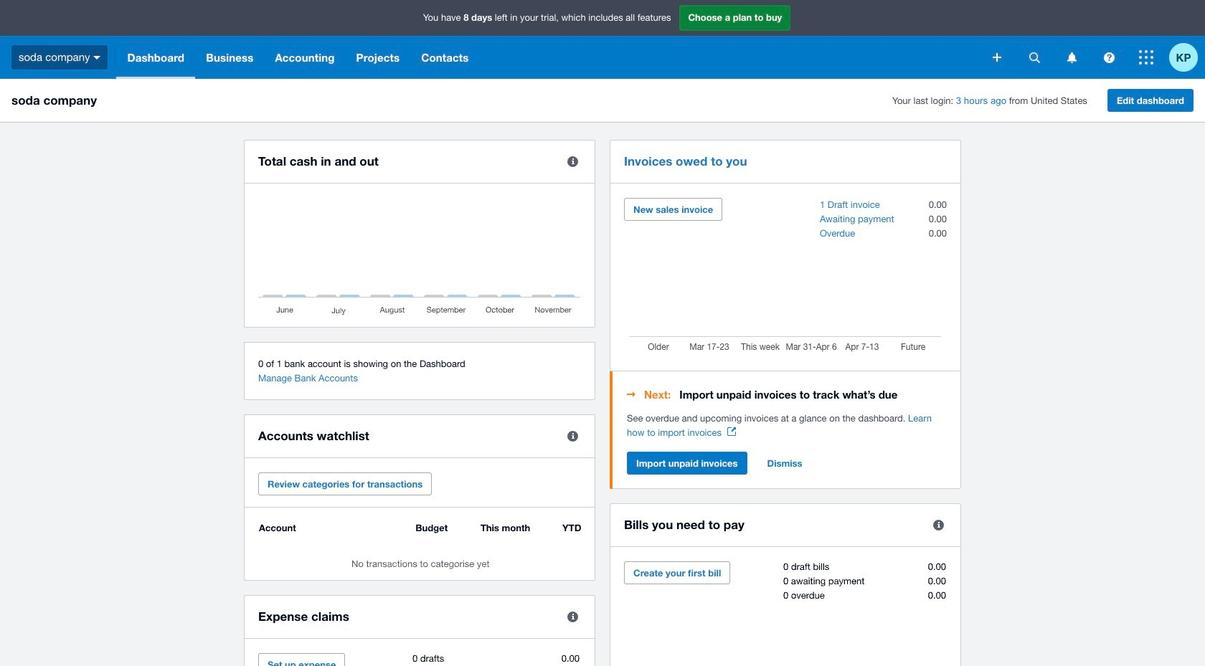 Task type: locate. For each thing, give the bounding box(es) containing it.
svg image
[[1140, 50, 1154, 65], [1029, 52, 1040, 63], [1068, 52, 1077, 63], [1104, 52, 1115, 63], [993, 53, 1002, 62]]

svg image
[[94, 56, 101, 59]]

banner
[[0, 0, 1206, 79]]

empty state of the expenses widget with a 'set up expense claims' button and a data-less table. image
[[258, 654, 581, 667]]

heading
[[627, 386, 947, 403]]

empty state widget for the total cash in and out feature, displaying a column graph summarising bank transaction data as total money in versus total money out across all connected bank accounts, enabling a visual comparison of the two amounts. image
[[258, 198, 581, 316]]

panel body document
[[627, 412, 947, 441], [627, 412, 947, 441]]



Task type: describe. For each thing, give the bounding box(es) containing it.
empty state of the bills widget with a 'create your first bill' button and an unpopulated column graph. image
[[624, 562, 947, 667]]

opens in a new tab image
[[728, 428, 736, 436]]

empty state of the accounts watchlist widget, featuring a 'review categories for transactions' button and a data-less table with headings 'account,' 'budget,' 'this month,' and 'ytd.' image
[[258, 522, 581, 570]]



Task type: vqa. For each thing, say whether or not it's contained in the screenshot.
0's No data from previous period
no



